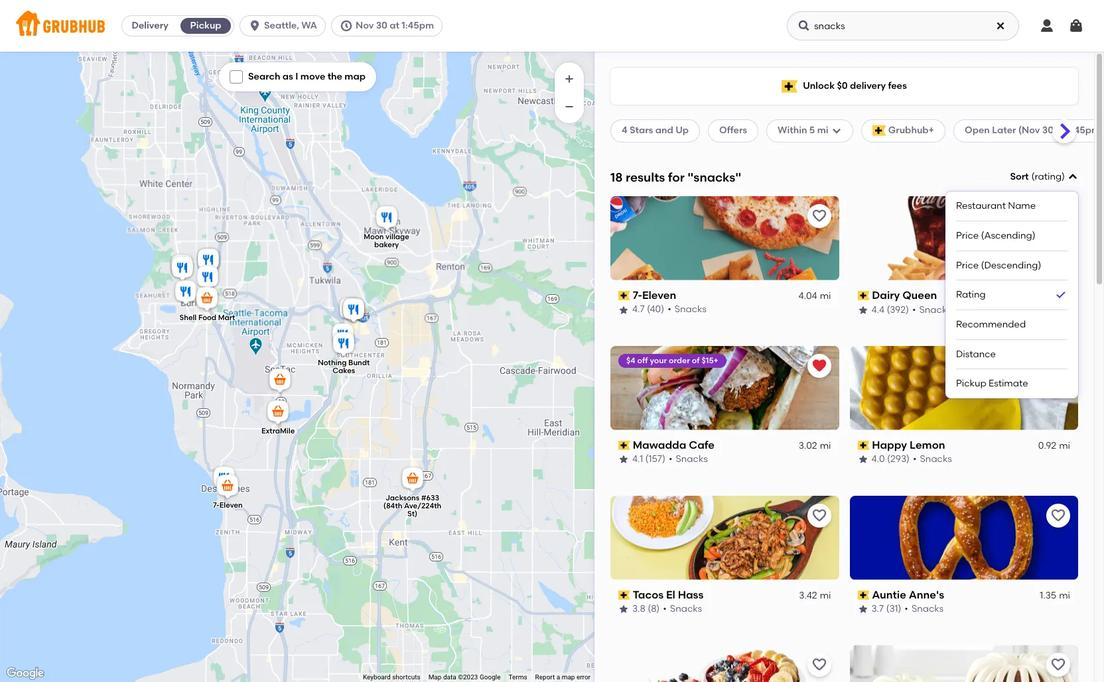 Task type: vqa. For each thing, say whether or not it's contained in the screenshot.
the ∙
no



Task type: locate. For each thing, give the bounding box(es) containing it.
0 horizontal spatial save this restaurant image
[[811, 658, 827, 674]]

google
[[480, 674, 501, 681]]

3.8
[[632, 604, 645, 615]]

royce' washington - westfield southcenter mall image
[[340, 296, 367, 325]]

1 horizontal spatial at
[[1056, 125, 1066, 136]]

at left 1:45pm
[[390, 20, 399, 31]]

a
[[556, 674, 560, 681]]

save this restaurant button for 7-eleven
[[807, 204, 831, 228]]

snacks for eleven
[[675, 304, 707, 315]]

dairy
[[872, 289, 900, 302]]

list box inside "field"
[[956, 192, 1068, 399]]

0 horizontal spatial grubhub plus flag logo image
[[782, 80, 798, 93]]

3.47 mi
[[1039, 291, 1070, 302]]

None field
[[945, 171, 1078, 399]]

• snacks for anne's
[[905, 604, 944, 615]]

mi right 3.02
[[820, 441, 831, 452]]

(40)
[[647, 304, 664, 315]]

star icon image left 3.8
[[618, 605, 629, 615]]

auntie anne's image
[[340, 296, 367, 325]]

star icon image left 4.4 in the top right of the page
[[858, 305, 868, 315]]

snacks right (40)
[[675, 304, 707, 315]]

30 right (nov
[[1042, 125, 1054, 136]]

pickup inside list box
[[956, 378, 986, 390]]

subscription pass image for 7-eleven
[[618, 291, 630, 301]]

subscription pass image for dairy queen
[[858, 291, 869, 301]]

none field containing sort
[[945, 171, 1078, 399]]

1 horizontal spatial 30
[[1042, 125, 1054, 136]]

eleven down marina market & deli image on the left bottom of page
[[219, 501, 243, 510]]

jacksons #633 (84th ave/224th st)
[[383, 494, 441, 518]]

• right (31)
[[905, 604, 908, 615]]

save this restaurant image for tacos el hass
[[811, 508, 827, 524]]

auntie anne's logo image
[[850, 496, 1078, 580]]

0 vertical spatial grubhub plus flag logo image
[[782, 80, 798, 93]]

$4 off your order of $15+
[[626, 356, 718, 365]]

1 vertical spatial price
[[956, 260, 979, 271]]

open
[[965, 125, 990, 136]]

marina market & deli image
[[211, 465, 238, 494]]

pickup
[[190, 20, 221, 31], [956, 378, 986, 390]]

star icon image for auntie anne's
[[858, 605, 868, 615]]

grubhub plus flag logo image for grubhub+
[[872, 126, 886, 136]]

mi right 4.04
[[820, 291, 831, 302]]

jamba logo image
[[610, 646, 839, 683]]

7-eleven up (40)
[[633, 289, 676, 302]]

1 price from the top
[[956, 230, 979, 241]]

star icon image left the 4.1
[[618, 455, 629, 465]]

2 price from the top
[[956, 260, 979, 271]]

• snacks down queen
[[912, 304, 951, 315]]

5
[[809, 125, 815, 136]]

auntie anne's
[[872, 589, 944, 601]]

price for price (descending)
[[956, 260, 979, 271]]

antojitos michalisco 1st ave image
[[195, 246, 222, 276]]

0 horizontal spatial at
[[390, 20, 399, 31]]

1 horizontal spatial map
[[562, 674, 575, 681]]

3.7 (31)
[[871, 604, 901, 615]]

0 vertical spatial at
[[390, 20, 399, 31]]

30 inside button
[[376, 20, 387, 31]]

save this restaurant image
[[1050, 358, 1066, 374], [811, 658, 827, 674]]

• snacks right (40)
[[668, 304, 707, 315]]

• snacks for el
[[663, 604, 702, 615]]

unlock
[[803, 80, 835, 91]]

0 horizontal spatial 30
[[376, 20, 387, 31]]

• for el
[[663, 604, 667, 615]]

pickup button
[[178, 15, 234, 36]]

fees
[[888, 80, 907, 91]]

delivery
[[132, 20, 168, 31]]

0 horizontal spatial map
[[345, 71, 366, 82]]

subscription pass image left auntie
[[858, 591, 869, 600]]

keyboard shortcuts button
[[363, 673, 420, 683]]

svg image
[[1068, 18, 1084, 34], [340, 19, 353, 33], [797, 19, 811, 33], [995, 21, 1006, 31]]

shell food mart
[[179, 313, 235, 322]]

mi right 5
[[817, 125, 828, 136]]

1 vertical spatial 7-
[[213, 501, 219, 510]]

• for queen
[[912, 304, 916, 315]]

• snacks for lemon
[[913, 454, 952, 465]]

1 vertical spatial grubhub plus flag logo image
[[872, 126, 886, 136]]

mi for tacos el hass
[[820, 590, 831, 602]]

terms
[[509, 674, 527, 681]]

snacks for queen
[[919, 304, 951, 315]]

0 horizontal spatial pickup
[[190, 20, 221, 31]]

order
[[669, 356, 690, 365]]

Search for food, convenience, alcohol... search field
[[787, 11, 1019, 40]]

sort
[[1010, 171, 1029, 182]]

0 vertical spatial map
[[345, 71, 366, 82]]

subscription pass image left mawadda
[[618, 441, 630, 450]]

at left 1:45pm)
[[1056, 125, 1066, 136]]

dairy queen logo image
[[850, 196, 1078, 281]]

• down queen
[[912, 304, 916, 315]]

happy lemon image
[[330, 321, 356, 351]]

3.8 (8)
[[632, 604, 660, 615]]

eleven up (40)
[[642, 289, 676, 302]]

1 horizontal spatial eleven
[[642, 289, 676, 302]]

map right the
[[345, 71, 366, 82]]

report
[[535, 674, 555, 681]]

0 vertical spatial price
[[956, 230, 979, 241]]

st)
[[407, 510, 417, 518]]

grubhub plus flag logo image
[[782, 80, 798, 93], [872, 126, 886, 136]]

0 horizontal spatial 7-eleven
[[213, 501, 243, 510]]

your
[[650, 356, 667, 365]]

0 vertical spatial 30
[[376, 20, 387, 31]]

"snacks"
[[688, 170, 741, 185]]

jacksons #633 (84th ave/224th st) image
[[399, 465, 426, 495]]

sort ( rating )
[[1010, 171, 1065, 182]]

mi for 7-eleven
[[820, 291, 831, 302]]

nothing bundt cakes image
[[330, 330, 357, 359]]

snacks down anne's
[[912, 604, 944, 615]]

0 vertical spatial 7-eleven
[[633, 289, 676, 302]]

0 horizontal spatial 7-
[[213, 501, 219, 510]]

mi right 0.92 at the right of page
[[1059, 441, 1070, 452]]

snacks
[[675, 304, 707, 315], [919, 304, 951, 315], [676, 454, 708, 465], [920, 454, 952, 465], [670, 604, 702, 615], [912, 604, 944, 615]]

• snacks down hass
[[663, 604, 702, 615]]

subscription pass image for tacos el hass
[[618, 591, 630, 600]]

star icon image
[[618, 305, 629, 315], [858, 305, 868, 315], [618, 455, 629, 465], [858, 455, 868, 465], [618, 605, 629, 615], [858, 605, 868, 615]]

7-eleven down marina market & deli image on the left bottom of page
[[213, 501, 243, 510]]

save this restaurant button
[[807, 204, 831, 228], [1046, 204, 1070, 228], [1046, 354, 1070, 378], [807, 504, 831, 528], [1046, 504, 1070, 528], [807, 654, 831, 678], [1046, 654, 1070, 678]]

tacos el hass image
[[169, 254, 196, 284]]

nov
[[356, 20, 374, 31]]

4.04 mi
[[798, 291, 831, 302]]

7 eleven image
[[214, 473, 241, 502]]

1 vertical spatial save this restaurant image
[[811, 658, 827, 674]]

30 right nov
[[376, 20, 387, 31]]

check icon image
[[1054, 289, 1068, 302]]

0 vertical spatial 7-
[[633, 289, 642, 302]]

subscription pass image left happy
[[858, 441, 869, 450]]

move
[[300, 71, 325, 82]]

• snacks down anne's
[[905, 604, 944, 615]]

mi right 3.42
[[820, 590, 831, 602]]

grubhub plus flag logo image left the 'unlock' at the top right
[[782, 80, 798, 93]]

snacks down cafe
[[676, 454, 708, 465]]

pickup down distance
[[956, 378, 986, 390]]

open later (nov 30 at 1:45pm)
[[965, 125, 1104, 136]]

0 vertical spatial pickup
[[190, 20, 221, 31]]

• snacks for eleven
[[668, 304, 707, 315]]

subscription pass image left dairy
[[858, 291, 869, 301]]

cakes
[[333, 367, 355, 375]]

jamba image
[[337, 296, 364, 325]]

star icon image for 7-eleven
[[618, 305, 629, 315]]

map right a at right bottom
[[562, 674, 575, 681]]

restaurant
[[956, 201, 1006, 212]]

map
[[345, 71, 366, 82], [562, 674, 575, 681]]

(ascending)
[[981, 230, 1035, 241]]

•
[[668, 304, 671, 315], [912, 304, 916, 315], [669, 454, 672, 465], [913, 454, 917, 465], [663, 604, 667, 615], [905, 604, 908, 615]]

#633
[[421, 494, 439, 502]]

0 vertical spatial eleven
[[642, 289, 676, 302]]

30
[[376, 20, 387, 31], [1042, 125, 1054, 136]]

• down happy lemon
[[913, 454, 917, 465]]

4.4
[[871, 304, 884, 315]]

svg image
[[1039, 18, 1055, 34], [248, 19, 261, 33], [831, 126, 842, 136], [1068, 172, 1078, 183]]

shell food mart image
[[194, 285, 220, 314]]

delivery
[[850, 80, 886, 91]]

star icon image left 4.7
[[618, 305, 629, 315]]

1 vertical spatial 7-eleven
[[213, 501, 243, 510]]

save this restaurant image
[[811, 208, 827, 224], [1050, 208, 1066, 224], [811, 508, 827, 524], [1050, 508, 1066, 524], [1050, 658, 1066, 674]]

star icon image left 3.7
[[858, 605, 868, 615]]

price (ascending)
[[956, 230, 1035, 241]]

• for anne's
[[905, 604, 908, 615]]

• for cafe
[[669, 454, 672, 465]]

sea tac marathon image
[[267, 367, 293, 396]]

for
[[668, 170, 685, 185]]

mi right 3.47
[[1059, 291, 1070, 302]]

up
[[676, 125, 689, 136]]

mi
[[817, 125, 828, 136], [820, 291, 831, 302], [1059, 291, 1070, 302], [820, 441, 831, 452], [1059, 441, 1070, 452], [820, 590, 831, 602], [1059, 590, 1070, 602]]

mart
[[218, 313, 235, 322]]

• snacks down cafe
[[669, 454, 708, 465]]

food
[[198, 313, 216, 322]]

4.0
[[871, 454, 885, 465]]

snacks for anne's
[[912, 604, 944, 615]]

1 vertical spatial pickup
[[956, 378, 986, 390]]

• right (40)
[[668, 304, 671, 315]]

star icon image for tacos el hass
[[618, 605, 629, 615]]

0.92
[[1038, 441, 1056, 452]]

0 vertical spatial save this restaurant image
[[1050, 358, 1066, 374]]

at inside nov 30 at 1:45pm button
[[390, 20, 399, 31]]

list box containing restaurant name
[[956, 192, 1068, 399]]

name
[[1008, 201, 1036, 212]]

rating
[[956, 289, 986, 301]]

0 horizontal spatial eleven
[[219, 501, 243, 510]]

• snacks down 'lemon'
[[913, 454, 952, 465]]

1 vertical spatial at
[[1056, 125, 1066, 136]]

1 horizontal spatial pickup
[[956, 378, 986, 390]]

7-eleven
[[633, 289, 676, 302], [213, 501, 243, 510]]

price down restaurant on the right top of the page
[[956, 230, 979, 241]]

subscription pass image
[[618, 441, 630, 450], [858, 441, 869, 450], [618, 591, 630, 600]]

nov 30 at 1:45pm
[[356, 20, 434, 31]]

extramile
[[261, 427, 295, 436]]

pickup right 'delivery' button
[[190, 20, 221, 31]]

1 horizontal spatial 7-
[[633, 289, 642, 302]]

estimate
[[989, 378, 1028, 390]]

1 horizontal spatial save this restaurant image
[[1050, 358, 1066, 374]]

pickup for pickup estimate
[[956, 378, 986, 390]]

extramile image
[[265, 398, 291, 428]]

moon village bakery
[[364, 232, 409, 249]]

snacks down 'lemon'
[[920, 454, 952, 465]]

map data ©2023 google
[[428, 674, 501, 681]]

3.42 mi
[[799, 590, 831, 602]]

• snacks
[[668, 304, 707, 315], [912, 304, 951, 315], [669, 454, 708, 465], [913, 454, 952, 465], [663, 604, 702, 615], [905, 604, 944, 615]]

report a map error link
[[535, 674, 590, 681]]

grubhub plus flag logo image left "grubhub+"
[[872, 126, 886, 136]]

price up rating
[[956, 260, 979, 271]]

7- down marina market & deli image on the left bottom of page
[[213, 501, 219, 510]]

4.7 (40)
[[632, 304, 664, 315]]

pickup inside button
[[190, 20, 221, 31]]

3.47
[[1039, 291, 1056, 302]]

(392)
[[887, 304, 909, 315]]

save this restaurant image for happy lemon logo
[[1050, 358, 1066, 374]]

1 vertical spatial eleven
[[219, 501, 243, 510]]

subscription pass image left tacos
[[618, 591, 630, 600]]

lemon
[[910, 439, 945, 452]]

1 vertical spatial map
[[562, 674, 575, 681]]

• down the mawadda cafe
[[669, 454, 672, 465]]

$4
[[626, 356, 635, 365]]

save this restaurant image for 7-eleven
[[811, 208, 827, 224]]

star icon image left 4.0
[[858, 455, 868, 465]]

happy lemon logo image
[[850, 346, 1078, 430]]

moon village bakery image
[[374, 204, 400, 233]]

mi right the 1.35
[[1059, 590, 1070, 602]]

report a map error
[[535, 674, 590, 681]]

star icon image for dairy queen
[[858, 305, 868, 315]]

• right (8) at the bottom right of the page
[[663, 604, 667, 615]]

©2023
[[458, 674, 478, 681]]

snacks down hass
[[670, 604, 702, 615]]

snacks down queen
[[919, 304, 951, 315]]

subscription pass image up $4
[[618, 291, 630, 301]]

keyboard shortcuts
[[363, 674, 420, 681]]

save this restaurant button for auntie anne's
[[1046, 504, 1070, 528]]

1 horizontal spatial grubhub plus flag logo image
[[872, 126, 886, 136]]

happy lemon
[[872, 439, 945, 452]]

list box
[[956, 192, 1068, 399]]

7- up 4.7
[[633, 289, 642, 302]]

bundt
[[348, 359, 370, 367]]

(84th
[[383, 502, 402, 510]]

subscription pass image
[[618, 291, 630, 301], [858, 291, 869, 301], [858, 591, 869, 600]]



Task type: describe. For each thing, give the bounding box(es) containing it.
ronnie's market image
[[173, 278, 199, 308]]

eleven inside map region
[[219, 501, 243, 510]]

4.1
[[632, 454, 643, 465]]

stars
[[630, 125, 653, 136]]

1.35 mi
[[1040, 590, 1070, 602]]

save this restaurant button for dairy queen
[[1046, 204, 1070, 228]]

village
[[385, 232, 409, 241]]

results
[[626, 170, 665, 185]]

1:45pm)
[[1068, 125, 1104, 136]]

save this restaurant button for tacos el hass
[[807, 504, 831, 528]]

3.7
[[871, 604, 884, 615]]

(31)
[[886, 604, 901, 615]]

tacos el hass logo image
[[610, 496, 839, 580]]

nothing bundt cakes
[[318, 359, 370, 375]]

$15+
[[702, 356, 718, 365]]

keyboard
[[363, 674, 391, 681]]

star icon image for mawadda cafe
[[618, 455, 629, 465]]

off
[[637, 356, 648, 365]]

seattle, wa
[[264, 20, 317, 31]]

map region
[[0, 0, 697, 683]]

saved restaurant button
[[807, 354, 831, 378]]

subscription pass image for auntie anne's
[[858, 591, 869, 600]]

svg image inside nov 30 at 1:45pm button
[[340, 19, 353, 33]]

save this restaurant button for happy lemon
[[1046, 354, 1070, 378]]

terms link
[[509, 674, 527, 681]]

7- inside map region
[[213, 501, 219, 510]]

• for eleven
[[668, 304, 671, 315]]

(8)
[[648, 604, 660, 615]]

1.35
[[1040, 590, 1056, 602]]

4.7
[[632, 304, 645, 315]]

mi for auntie anne's
[[1059, 590, 1070, 602]]

save this restaurant image for auntie anne's
[[1050, 508, 1066, 524]]

• snacks for queen
[[912, 304, 951, 315]]

queen
[[902, 289, 937, 302]]

as
[[282, 71, 293, 82]]

data
[[443, 674, 456, 681]]

mi for happy lemon
[[1059, 441, 1070, 452]]

nothing bundt cakes logo image
[[850, 646, 1078, 683]]

• snacks for cafe
[[669, 454, 708, 465]]

18
[[610, 170, 623, 185]]

restaurant name
[[956, 201, 1036, 212]]

shortcuts
[[392, 674, 420, 681]]

of
[[692, 356, 700, 365]]

star icon image for happy lemon
[[858, 455, 868, 465]]

$0
[[837, 80, 848, 91]]

seattle,
[[264, 20, 299, 31]]

dairy queen image
[[169, 252, 195, 282]]

recommended
[[956, 319, 1026, 330]]

4.1 (157)
[[632, 454, 665, 465]]

pickup for pickup
[[190, 20, 221, 31]]

within 5 mi
[[778, 125, 828, 136]]

within
[[778, 125, 807, 136]]

unlock $0 delivery fees
[[803, 80, 907, 91]]

4.4 (392)
[[871, 304, 909, 315]]

map
[[428, 674, 441, 681]]

7-eleven inside map region
[[213, 501, 243, 510]]

later
[[992, 125, 1016, 136]]

pierro bakery image
[[194, 264, 221, 293]]

rating option
[[956, 281, 1068, 311]]

nov 30 at 1:45pm button
[[331, 15, 448, 36]]

4.0 (293)
[[871, 454, 910, 465]]

save this restaurant image for dairy queen
[[1050, 208, 1066, 224]]

svg image inside the seattle, wa button
[[248, 19, 261, 33]]

subscription pass image for happy lemon
[[858, 441, 869, 450]]

mi for mawadda cafe
[[820, 441, 831, 452]]

subscription pass image for mawadda cafe
[[618, 441, 630, 450]]

snacks for cafe
[[676, 454, 708, 465]]

(293)
[[887, 454, 910, 465]]

(157)
[[645, 454, 665, 465]]

1:45pm
[[402, 20, 434, 31]]

3.02 mi
[[799, 441, 831, 452]]

snacks for el
[[670, 604, 702, 615]]

google image
[[3, 665, 47, 683]]

main navigation navigation
[[0, 0, 1104, 52]]

saved restaurant image
[[811, 358, 827, 374]]

el
[[666, 589, 675, 601]]

(nov
[[1018, 125, 1040, 136]]

mi for dairy queen
[[1059, 291, 1070, 302]]

(
[[1031, 171, 1035, 182]]

mawadda cafe logo image
[[610, 346, 839, 430]]

rating
[[1035, 171, 1062, 182]]

price for price (ascending)
[[956, 230, 979, 241]]

1 horizontal spatial 7-eleven
[[633, 289, 676, 302]]

mawadda cafe
[[633, 439, 715, 452]]

dairy queen
[[872, 289, 937, 302]]

grubhub+
[[888, 125, 934, 136]]

1 vertical spatial 30
[[1042, 125, 1054, 136]]

wa
[[301, 20, 317, 31]]

grubhub plus flag logo image for unlock $0 delivery fees
[[782, 80, 798, 93]]

• for lemon
[[913, 454, 917, 465]]

tacos
[[633, 589, 664, 601]]

save this restaurant image for jamba logo
[[811, 658, 827, 674]]

search
[[248, 71, 280, 82]]

4.04
[[798, 291, 817, 302]]

error
[[577, 674, 590, 681]]

3.42
[[799, 590, 817, 602]]

mawadda cafe image
[[195, 246, 222, 276]]

i
[[295, 71, 298, 82]]

cafe
[[689, 439, 715, 452]]

snacks for lemon
[[920, 454, 952, 465]]

distance
[[956, 349, 996, 360]]

anne's
[[909, 589, 944, 601]]

plus icon image
[[563, 72, 576, 86]]

shell
[[179, 313, 197, 322]]

4
[[622, 125, 627, 136]]

minus icon image
[[563, 100, 576, 113]]

pickup estimate
[[956, 378, 1028, 390]]

tacos el hass
[[633, 589, 704, 601]]

7-eleven logo image
[[610, 196, 839, 281]]

bakery
[[374, 240, 399, 249]]



